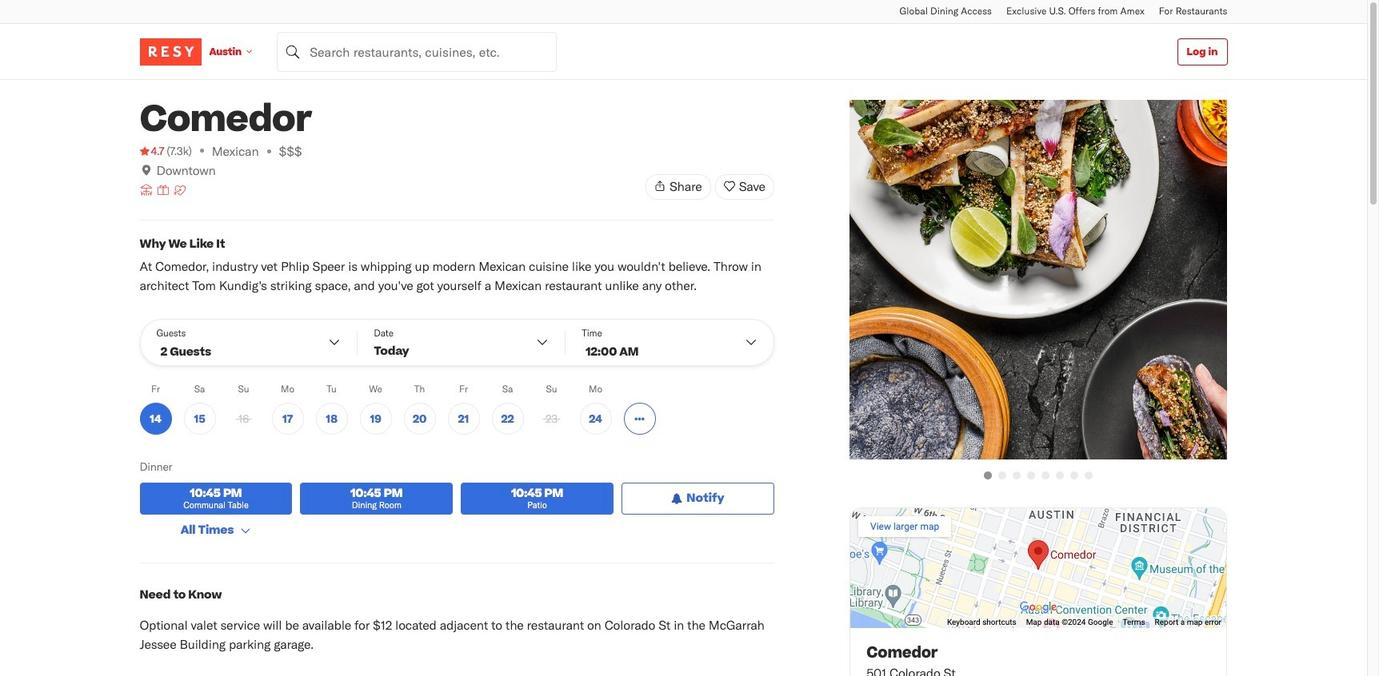 Task type: vqa. For each thing, say whether or not it's contained in the screenshot.
Search restaurants, cuisines, etc. Text Box on the top left
yes



Task type: locate. For each thing, give the bounding box(es) containing it.
None field
[[277, 32, 557, 72]]

4.7 out of 5 stars image
[[140, 143, 164, 159]]



Task type: describe. For each thing, give the bounding box(es) containing it.
Search restaurants, cuisines, etc. text field
[[277, 32, 557, 72]]



